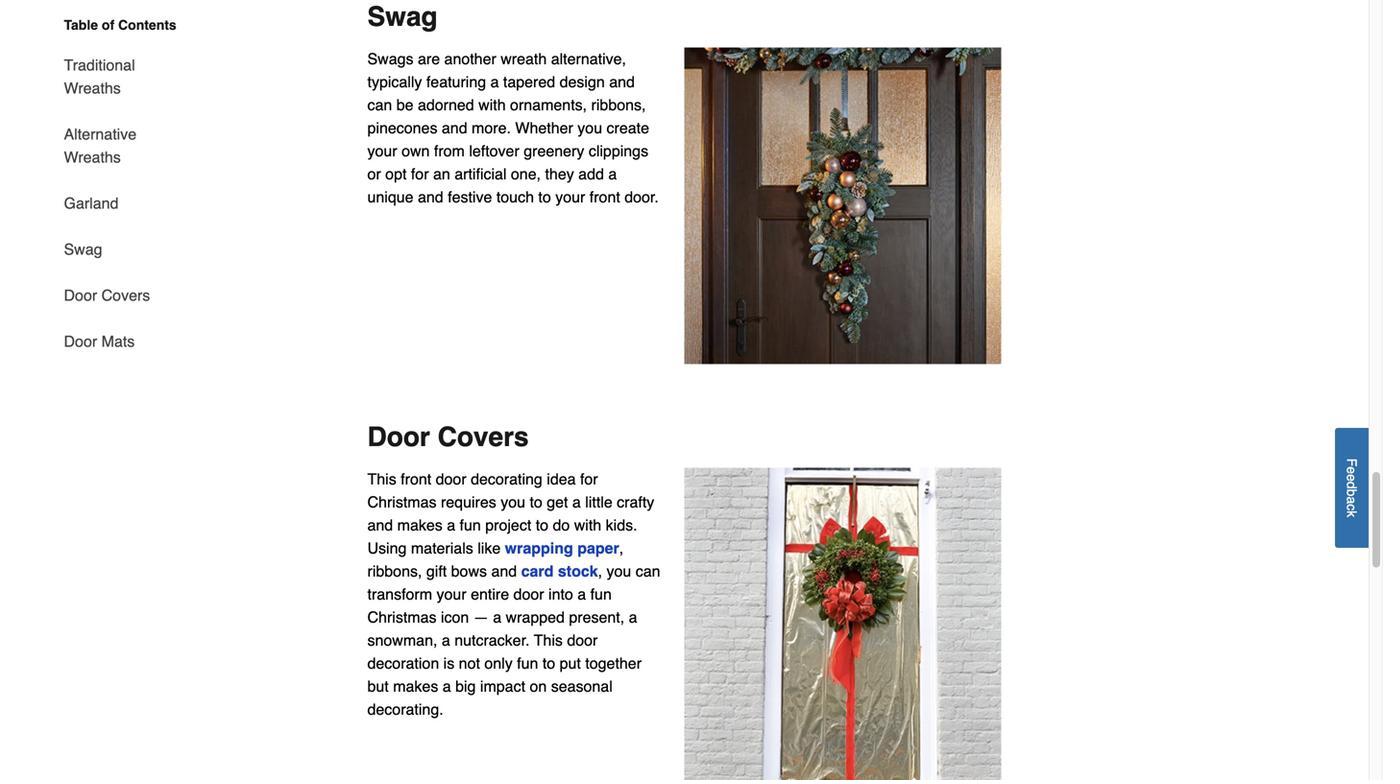 Task type: describe. For each thing, give the bounding box(es) containing it.
together
[[585, 655, 642, 673]]

2 horizontal spatial your
[[555, 188, 585, 206]]

they
[[545, 165, 574, 183]]

materials
[[411, 540, 473, 557]]

, for , ribbons, gift bows and
[[619, 540, 624, 557]]

and up the from
[[442, 119, 467, 137]]

not
[[459, 655, 480, 673]]

present,
[[569, 609, 625, 627]]

this inside ", you can transform your entire door into a fun christmas icon — a wrapped present, a snowman, a nutcracker. this door decoration is not only fun to put together but makes a big impact on seasonal decorating."
[[534, 632, 563, 650]]

be
[[396, 96, 414, 114]]

this front door decorating idea for christmas requires you to get a little crafty and makes a fun project to do with kids. using materials like
[[367, 471, 654, 557]]

icon
[[441, 609, 469, 627]]

featuring
[[426, 73, 486, 91]]

your inside ", you can transform your entire door into a fun christmas icon — a wrapped present, a snowman, a nutcracker. this door decoration is not only fun to put together but makes a big impact on seasonal decorating."
[[437, 586, 467, 604]]

to left do
[[536, 517, 549, 534]]

door covers inside table of contents element
[[64, 287, 150, 305]]

covers inside table of contents element
[[101, 287, 150, 305]]

a inside button
[[1344, 497, 1360, 504]]

a up is
[[442, 632, 450, 650]]

door.
[[625, 188, 659, 206]]

do
[[553, 517, 570, 534]]

and down the an
[[418, 188, 443, 206]]

and inside this front door decorating idea for christmas requires you to get a little crafty and makes a fun project to do with kids. using materials like
[[367, 517, 393, 534]]

add
[[578, 165, 604, 183]]

door covers link
[[64, 273, 150, 319]]

of
[[102, 17, 114, 33]]

1 vertical spatial fun
[[590, 586, 612, 604]]

and right design
[[609, 73, 635, 91]]

crafty
[[617, 494, 654, 511]]

requires
[[441, 494, 496, 511]]

2 horizontal spatial door
[[567, 632, 598, 650]]

clippings
[[589, 142, 648, 160]]

but
[[367, 678, 389, 696]]

big
[[455, 678, 476, 696]]

adorned
[[418, 96, 474, 114]]

from
[[434, 142, 465, 160]]

wrapping paper link
[[505, 540, 619, 557]]

are
[[418, 50, 440, 68]]

you inside ", you can transform your entire door into a fun christmas icon — a wrapped present, a snowman, a nutcracker. this door decoration is not only fun to put together but makes a big impact on seasonal decorating."
[[607, 563, 631, 581]]

garland link
[[64, 181, 119, 227]]

on
[[530, 678, 547, 696]]

makes inside this front door decorating idea for christmas requires you to get a little crafty and makes a fun project to do with kids. using materials like
[[397, 517, 443, 534]]

project
[[485, 517, 531, 534]]

this inside this front door decorating idea for christmas requires you to get a little crafty and makes a fun project to do with kids. using materials like
[[367, 471, 396, 488]]

can inside swags are another wreath alternative, typically featuring a tapered design and can be adorned with ornaments, ribbons, pinecones and more. whether you create your own from leftover greenery clippings or opt for an artificial one, they add a unique and festive touch to your front door.
[[367, 96, 392, 114]]

more.
[[472, 119, 511, 137]]

traditional
[[64, 56, 135, 74]]

a right get
[[572, 494, 581, 511]]

seasonal
[[551, 678, 613, 696]]

door mats link
[[64, 319, 135, 354]]

—
[[473, 609, 489, 627]]

1 vertical spatial door covers
[[367, 422, 529, 453]]

alternative
[[64, 125, 136, 143]]

for inside this front door decorating idea for christmas requires you to get a little crafty and makes a fun project to do with kids. using materials like
[[580, 471, 598, 488]]

bows
[[451, 563, 487, 581]]

with inside swags are another wreath alternative, typically featuring a tapered design and can be adorned with ornaments, ribbons, pinecones and more. whether you create your own from leftover greenery clippings or opt for an artificial one, they add a unique and festive touch to your front door.
[[479, 96, 506, 114]]

k
[[1344, 511, 1360, 518]]

or
[[367, 165, 381, 183]]

nutcracker.
[[455, 632, 530, 650]]

decorating.
[[367, 701, 443, 719]]

swag link
[[64, 227, 102, 273]]

0 vertical spatial swag
[[367, 1, 438, 32]]

wreath
[[501, 50, 547, 68]]

2 e from the top
[[1344, 474, 1360, 482]]

fun inside this front door decorating idea for christmas requires you to get a little crafty and makes a fun project to do with kids. using materials like
[[460, 517, 481, 534]]

a down another
[[490, 73, 499, 91]]

christmas inside this front door decorating idea for christmas requires you to get a little crafty and makes a fun project to do with kids. using materials like
[[367, 494, 437, 511]]

for inside swags are another wreath alternative, typically featuring a tapered design and can be adorned with ornaments, ribbons, pinecones and more. whether you create your own from leftover greenery clippings or opt for an artificial one, they add a unique and festive touch to your front door.
[[411, 165, 429, 183]]

festive
[[448, 188, 492, 206]]

a right the into
[[578, 586, 586, 604]]

own
[[402, 142, 430, 160]]

a left big
[[443, 678, 451, 696]]

door mats
[[64, 333, 135, 351]]

front inside swags are another wreath alternative, typically featuring a tapered design and can be adorned with ornaments, ribbons, pinecones and more. whether you create your own from leftover greenery clippings or opt for an artificial one, they add a unique and festive touch to your front door.
[[590, 188, 620, 206]]

d
[[1344, 482, 1360, 489]]

decorating
[[471, 471, 543, 488]]

entire
[[471, 586, 509, 604]]

wreaths for alternative wreaths
[[64, 148, 121, 166]]

like
[[478, 540, 501, 557]]

0 vertical spatial your
[[367, 142, 397, 160]]

artificial
[[455, 165, 507, 183]]

alternative,
[[551, 50, 626, 68]]

door for door mats link
[[64, 333, 97, 351]]

wrapping
[[505, 540, 573, 557]]

can inside ", you can transform your entire door into a fun christmas icon — a wrapped present, a snowman, a nutcracker. this door decoration is not only fun to put together but makes a big impact on seasonal decorating."
[[636, 563, 660, 581]]

traditional wreaths
[[64, 56, 135, 97]]

makes inside ", you can transform your entire door into a fun christmas icon — a wrapped present, a snowman, a nutcracker. this door decoration is not only fun to put together but makes a big impact on seasonal decorating."
[[393, 678, 438, 696]]

a right add
[[608, 165, 617, 183]]

with inside this front door decorating idea for christmas requires you to get a little crafty and makes a fun project to do with kids. using materials like
[[574, 517, 602, 534]]

, ribbons, gift bows and
[[367, 540, 624, 581]]

swag inside table of contents element
[[64, 241, 102, 258]]

table
[[64, 17, 98, 33]]

garland
[[64, 195, 119, 212]]

paper
[[578, 540, 619, 557]]

ribbons, inside the , ribbons, gift bows and
[[367, 563, 422, 581]]

is
[[443, 655, 455, 673]]

pinecones
[[367, 119, 438, 137]]

an evergreen swag adorned with red, pink and gold ornaments and pinecones on a front door. image
[[684, 48, 1001, 365]]

a right —
[[493, 609, 502, 627]]

tapered
[[503, 73, 555, 91]]



Task type: locate. For each thing, give the bounding box(es) containing it.
a right present, on the bottom of the page
[[629, 609, 637, 627]]

0 horizontal spatial this
[[367, 471, 396, 488]]

to left get
[[530, 494, 543, 511]]

,
[[619, 540, 624, 557], [598, 563, 602, 581]]

touch
[[496, 188, 534, 206]]

with
[[479, 96, 506, 114], [574, 517, 602, 534]]

little
[[585, 494, 613, 511]]

1 horizontal spatial front
[[590, 188, 620, 206]]

0 horizontal spatial fun
[[460, 517, 481, 534]]

e up d
[[1344, 467, 1360, 474]]

front inside this front door decorating idea for christmas requires you to get a little crafty and makes a fun project to do with kids. using materials like
[[401, 471, 431, 488]]

wreaths down traditional
[[64, 79, 121, 97]]

door covers up requires
[[367, 422, 529, 453]]

door covers up door mats link
[[64, 287, 150, 305]]

ribbons, up transform
[[367, 563, 422, 581]]

, you can transform your entire door into a fun christmas icon — a wrapped present, a snowman, a nutcracker. this door decoration is not only fun to put together but makes a big impact on seasonal decorating.
[[367, 563, 660, 719]]

0 vertical spatial covers
[[101, 287, 150, 305]]

to
[[538, 188, 551, 206], [530, 494, 543, 511], [536, 517, 549, 534], [543, 655, 555, 673]]

one,
[[511, 165, 541, 183]]

snowman,
[[367, 632, 437, 650]]

and up using
[[367, 517, 393, 534]]

0 vertical spatial with
[[479, 96, 506, 114]]

1 horizontal spatial for
[[580, 471, 598, 488]]

1 vertical spatial christmas
[[367, 609, 437, 627]]

2 vertical spatial you
[[607, 563, 631, 581]]

0 vertical spatial you
[[578, 119, 602, 137]]

to inside ", you can transform your entire door into a fun christmas icon — a wrapped present, a snowman, a nutcracker. this door decoration is not only fun to put together but makes a big impact on seasonal decorating."
[[543, 655, 555, 673]]

2 vertical spatial your
[[437, 586, 467, 604]]

, down paper
[[598, 563, 602, 581]]

1 horizontal spatial door covers
[[367, 422, 529, 453]]

0 vertical spatial door covers
[[64, 287, 150, 305]]

0 vertical spatial ribbons,
[[591, 96, 646, 114]]

idea
[[547, 471, 576, 488]]

0 vertical spatial christmas
[[367, 494, 437, 511]]

this
[[367, 471, 396, 488], [534, 632, 563, 650]]

2 christmas from the top
[[367, 609, 437, 627]]

christmas up "snowman,"
[[367, 609, 437, 627]]

1 horizontal spatial you
[[578, 119, 602, 137]]

stock
[[558, 563, 598, 581]]

0 horizontal spatial swag
[[64, 241, 102, 258]]

door up put
[[567, 632, 598, 650]]

makes
[[397, 517, 443, 534], [393, 678, 438, 696]]

0 horizontal spatial covers
[[101, 287, 150, 305]]

1 vertical spatial door
[[513, 586, 544, 604]]

1 vertical spatial your
[[555, 188, 585, 206]]

alternative wreaths link
[[64, 111, 193, 181]]

into
[[549, 586, 573, 604]]

0 vertical spatial makes
[[397, 517, 443, 534]]

to down they
[[538, 188, 551, 206]]

get
[[547, 494, 568, 511]]

front down add
[[590, 188, 620, 206]]

0 horizontal spatial for
[[411, 165, 429, 183]]

1 vertical spatial makes
[[393, 678, 438, 696]]

another
[[444, 50, 496, 68]]

0 horizontal spatial ribbons,
[[367, 563, 422, 581]]

christmas up using
[[367, 494, 437, 511]]

ornaments,
[[510, 96, 587, 114]]

0 vertical spatial this
[[367, 471, 396, 488]]

for
[[411, 165, 429, 183], [580, 471, 598, 488]]

to left put
[[543, 655, 555, 673]]

ribbons, up create
[[591, 96, 646, 114]]

to inside swags are another wreath alternative, typically featuring a tapered design and can be adorned with ornaments, ribbons, pinecones and more. whether you create your own from leftover greenery clippings or opt for an artificial one, they add a unique and festive touch to your front door.
[[538, 188, 551, 206]]

covers up decorating
[[438, 422, 529, 453]]

christmas
[[367, 494, 437, 511], [367, 609, 437, 627]]

1 wreaths from the top
[[64, 79, 121, 97]]

1 vertical spatial ,
[[598, 563, 602, 581]]

2 wreaths from the top
[[64, 148, 121, 166]]

your up icon
[[437, 586, 467, 604]]

this down wrapped
[[534, 632, 563, 650]]

with up paper
[[574, 517, 602, 534]]

can
[[367, 96, 392, 114], [636, 563, 660, 581]]

, inside ", you can transform your entire door into a fun christmas icon — a wrapped present, a snowman, a nutcracker. this door decoration is not only fun to put together but makes a big impact on seasonal decorating."
[[598, 563, 602, 581]]

front up materials
[[401, 471, 431, 488]]

1 horizontal spatial this
[[534, 632, 563, 650]]

1 vertical spatial for
[[580, 471, 598, 488]]

, for , you can transform your entire door into a fun christmas icon — a wrapped present, a snowman, a nutcracker. this door decoration is not only fun to put together but makes a big impact on seasonal decorating.
[[598, 563, 602, 581]]

can down kids.
[[636, 563, 660, 581]]

0 vertical spatial for
[[411, 165, 429, 183]]

alternative wreaths
[[64, 125, 136, 166]]

0 vertical spatial ,
[[619, 540, 624, 557]]

1 christmas from the top
[[367, 494, 437, 511]]

opt
[[385, 165, 407, 183]]

only
[[484, 655, 513, 673]]

and up the entire
[[491, 563, 517, 581]]

f
[[1344, 459, 1360, 467]]

2 horizontal spatial you
[[607, 563, 631, 581]]

wreaths for traditional wreaths
[[64, 79, 121, 97]]

e up b
[[1344, 474, 1360, 482]]

0 vertical spatial fun
[[460, 517, 481, 534]]

with up the more.
[[479, 96, 506, 114]]

swags
[[367, 50, 414, 68]]

0 horizontal spatial door
[[436, 471, 467, 488]]

for left the an
[[411, 165, 429, 183]]

2 horizontal spatial fun
[[590, 586, 612, 604]]

contents
[[118, 17, 176, 33]]

swag down garland link at the top
[[64, 241, 102, 258]]

2 vertical spatial fun
[[517, 655, 538, 673]]

1 horizontal spatial door
[[513, 586, 544, 604]]

0 horizontal spatial door covers
[[64, 287, 150, 305]]

and inside the , ribbons, gift bows and
[[491, 563, 517, 581]]

1 e from the top
[[1344, 467, 1360, 474]]

1 vertical spatial front
[[401, 471, 431, 488]]

1 horizontal spatial fun
[[517, 655, 538, 673]]

door covers
[[64, 287, 150, 305], [367, 422, 529, 453]]

1 vertical spatial with
[[574, 517, 602, 534]]

transform
[[367, 586, 432, 604]]

1 vertical spatial this
[[534, 632, 563, 650]]

1 horizontal spatial ribbons,
[[591, 96, 646, 114]]

door
[[64, 287, 97, 305], [64, 333, 97, 351], [367, 422, 430, 453]]

1 horizontal spatial covers
[[438, 422, 529, 453]]

a
[[490, 73, 499, 91], [608, 165, 617, 183], [572, 494, 581, 511], [1344, 497, 1360, 504], [447, 517, 455, 534], [578, 586, 586, 604], [493, 609, 502, 627], [629, 609, 637, 627], [442, 632, 450, 650], [443, 678, 451, 696]]

mats
[[101, 333, 135, 351]]

1 vertical spatial covers
[[438, 422, 529, 453]]

wreaths
[[64, 79, 121, 97], [64, 148, 121, 166]]

decoration
[[367, 655, 439, 673]]

door inside door covers link
[[64, 287, 97, 305]]

a up materials
[[447, 517, 455, 534]]

you up clippings
[[578, 119, 602, 137]]

card stock link
[[521, 563, 598, 581]]

create
[[607, 119, 649, 137]]

0 horizontal spatial front
[[401, 471, 431, 488]]

table of contents
[[64, 17, 176, 33]]

wreaths inside "traditional wreaths"
[[64, 79, 121, 97]]

traditional wreaths link
[[64, 42, 193, 111]]

2 vertical spatial door
[[567, 632, 598, 650]]

impact
[[480, 678, 525, 696]]

card stock
[[521, 563, 598, 581]]

a up k
[[1344, 497, 1360, 504]]

door inside door mats link
[[64, 333, 97, 351]]

this up using
[[367, 471, 396, 488]]

using
[[367, 540, 407, 557]]

door inside this front door decorating idea for christmas requires you to get a little crafty and makes a fun project to do with kids. using materials like
[[436, 471, 467, 488]]

your down they
[[555, 188, 585, 206]]

you inside swags are another wreath alternative, typically featuring a tapered design and can be adorned with ornaments, ribbons, pinecones and more. whether you create your own from leftover greenery clippings or opt for an artificial one, they add a unique and festive touch to your front door.
[[578, 119, 602, 137]]

, down kids.
[[619, 540, 624, 557]]

1 vertical spatial swag
[[64, 241, 102, 258]]

leftover
[[469, 142, 519, 160]]

door for door covers link
[[64, 287, 97, 305]]

f e e d b a c k button
[[1335, 428, 1369, 548]]

covers up 'mats'
[[101, 287, 150, 305]]

for up the little
[[580, 471, 598, 488]]

0 horizontal spatial you
[[501, 494, 525, 511]]

wrapping paper
[[505, 540, 619, 557]]

you inside this front door decorating idea for christmas requires you to get a little crafty and makes a fun project to do with kids. using materials like
[[501, 494, 525, 511]]

you
[[578, 119, 602, 137], [501, 494, 525, 511], [607, 563, 631, 581]]

0 vertical spatial can
[[367, 96, 392, 114]]

1 vertical spatial ribbons,
[[367, 563, 422, 581]]

door up wrapped
[[513, 586, 544, 604]]

card
[[521, 563, 554, 581]]

wreaths down "alternative"
[[64, 148, 121, 166]]

and
[[609, 73, 635, 91], [442, 119, 467, 137], [418, 188, 443, 206], [367, 517, 393, 534], [491, 563, 517, 581]]

0 vertical spatial door
[[64, 287, 97, 305]]

gift
[[426, 563, 447, 581]]

1 horizontal spatial ,
[[619, 540, 624, 557]]

f e e d b a c k
[[1344, 459, 1360, 518]]

your up or
[[367, 142, 397, 160]]

1 horizontal spatial your
[[437, 586, 467, 604]]

swag up swags
[[367, 1, 438, 32]]

can left be
[[367, 96, 392, 114]]

an
[[433, 165, 450, 183]]

wrapped
[[506, 609, 565, 627]]

whether
[[515, 119, 573, 137]]

makes up materials
[[397, 517, 443, 534]]

0 vertical spatial front
[[590, 188, 620, 206]]

covers
[[101, 287, 150, 305], [438, 422, 529, 453]]

1 vertical spatial can
[[636, 563, 660, 581]]

0 horizontal spatial ,
[[598, 563, 602, 581]]

wreaths inside "alternative wreaths"
[[64, 148, 121, 166]]

fun up on
[[517, 655, 538, 673]]

put
[[560, 655, 581, 673]]

0 vertical spatial wreaths
[[64, 79, 121, 97]]

greenery
[[524, 142, 584, 160]]

2 vertical spatial door
[[367, 422, 430, 453]]

fun
[[460, 517, 481, 534], [590, 586, 612, 604], [517, 655, 538, 673]]

you up the project
[[501, 494, 525, 511]]

kids.
[[606, 517, 637, 534]]

table of contents element
[[49, 15, 193, 354]]

you down paper
[[607, 563, 631, 581]]

0 horizontal spatial your
[[367, 142, 397, 160]]

1 vertical spatial door
[[64, 333, 97, 351]]

1 vertical spatial you
[[501, 494, 525, 511]]

0 vertical spatial door
[[436, 471, 467, 488]]

1 horizontal spatial swag
[[367, 1, 438, 32]]

christmas inside ", you can transform your entire door into a fun christmas icon — a wrapped present, a snowman, a nutcracker. this door decoration is not only fun to put together but makes a big impact on seasonal decorating."
[[367, 609, 437, 627]]

1 vertical spatial wreaths
[[64, 148, 121, 166]]

1 horizontal spatial can
[[636, 563, 660, 581]]

1 horizontal spatial with
[[574, 517, 602, 534]]

swags are another wreath alternative, typically featuring a tapered design and can be adorned with ornaments, ribbons, pinecones and more. whether you create your own from leftover greenery clippings or opt for an artificial one, they add a unique and festive touch to your front door.
[[367, 50, 659, 206]]

unique
[[367, 188, 414, 206]]

makes up decorating.
[[393, 678, 438, 696]]

ribbons, inside swags are another wreath alternative, typically featuring a tapered design and can be adorned with ornaments, ribbons, pinecones and more. whether you create your own from leftover greenery clippings or opt for an artificial one, they add a unique and festive touch to your front door.
[[591, 96, 646, 114]]

0 horizontal spatial with
[[479, 96, 506, 114]]

e
[[1344, 467, 1360, 474], [1344, 474, 1360, 482]]

door up requires
[[436, 471, 467, 488]]

fun down requires
[[460, 517, 481, 534]]

0 horizontal spatial can
[[367, 96, 392, 114]]

c
[[1344, 504, 1360, 511]]

typically
[[367, 73, 422, 91]]

a front door decorated to look like a gift with gold wrapping paper and a red ribbon, and a wreath. image
[[684, 468, 1001, 781]]

b
[[1344, 489, 1360, 497]]

, inside the , ribbons, gift bows and
[[619, 540, 624, 557]]

fun up present, on the bottom of the page
[[590, 586, 612, 604]]



Task type: vqa. For each thing, say whether or not it's contained in the screenshot.
items
no



